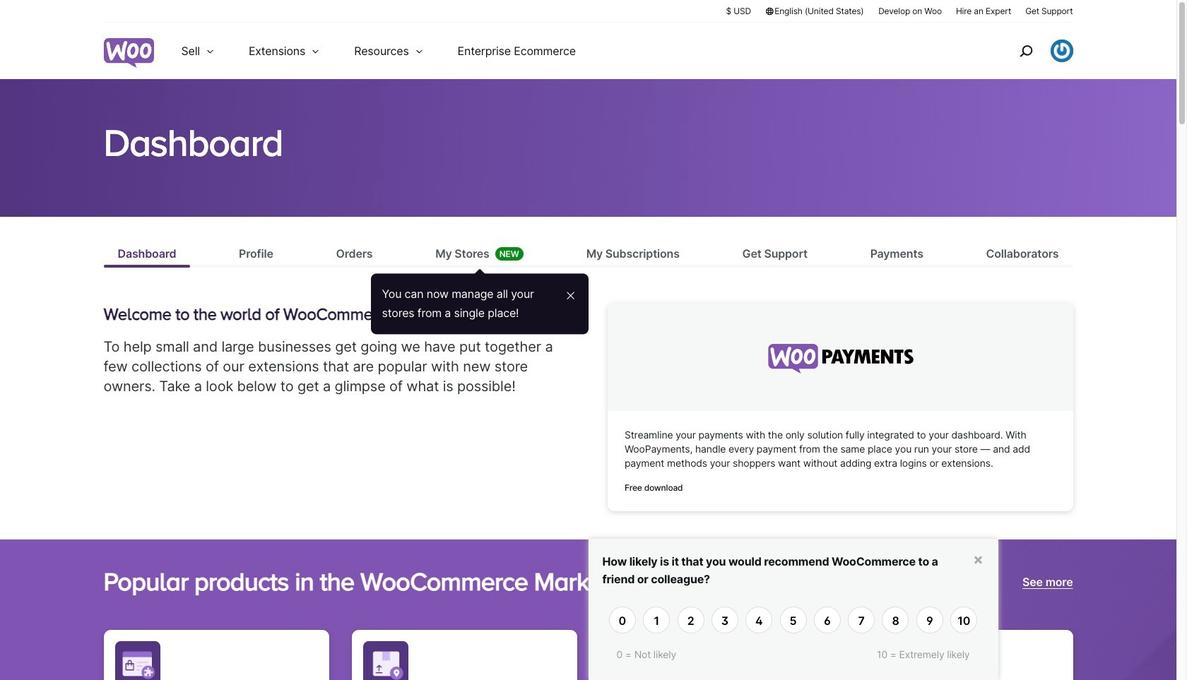 Task type: describe. For each thing, give the bounding box(es) containing it.
search image
[[1015, 40, 1037, 62]]

close tooltip image
[[562, 288, 579, 305]]

open account menu image
[[1051, 40, 1073, 62]]



Task type: vqa. For each thing, say whether or not it's contained in the screenshot.
Open account menu icon
yes



Task type: locate. For each thing, give the bounding box(es) containing it.
service navigation menu element
[[989, 28, 1073, 74]]



